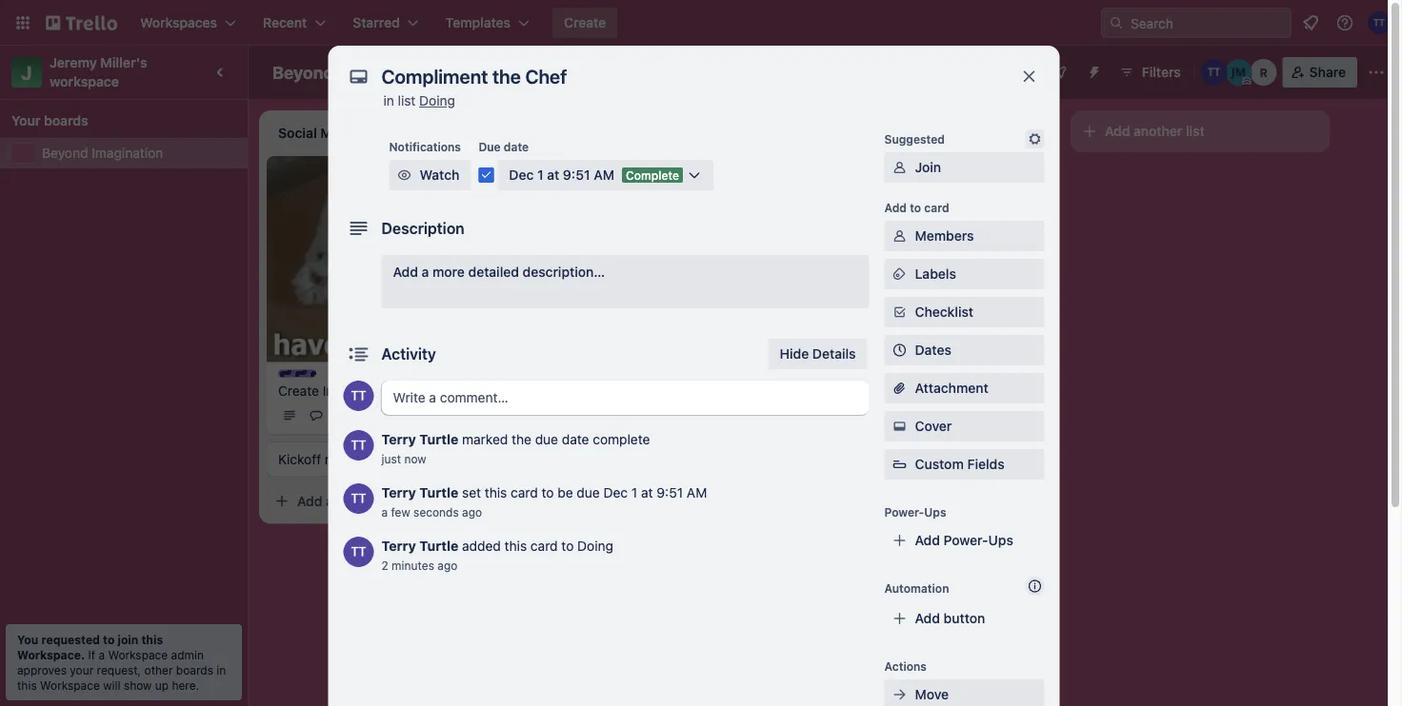 Task type: vqa. For each thing, say whether or not it's contained in the screenshot.
click to unstar design huddle. it will be removed from your starred list. Image
no



Task type: locate. For each thing, give the bounding box(es) containing it.
ups up add power-ups
[[924, 506, 947, 519]]

the
[[512, 432, 532, 448]]

1 vertical spatial 9:51
[[657, 485, 683, 501]]

turtle for marked the due date complete
[[419, 432, 459, 448]]

2 minutes ago link
[[382, 559, 458, 573]]

create inside button
[[564, 15, 606, 30]]

2 vertical spatial add a card
[[297, 493, 365, 509]]

ago right minutes
[[438, 559, 458, 573]]

power- down power-ups
[[944, 533, 989, 549]]

1 horizontal spatial due
[[577, 485, 600, 501]]

0 horizontal spatial ago
[[438, 559, 458, 573]]

0 vertical spatial ago
[[462, 506, 482, 519]]

few
[[391, 506, 410, 519]]

1 vertical spatial terry turtle (terryturtle) image
[[343, 484, 374, 514]]

imagination inside text field
[[338, 62, 435, 82]]

sm image down add to card
[[890, 227, 909, 246]]

0 vertical spatial date
[[504, 140, 529, 153]]

filters
[[1142, 64, 1181, 80]]

2 vertical spatial turtle
[[419, 539, 459, 554]]

0 horizontal spatial imagination
[[92, 145, 163, 161]]

sm image inside watch button
[[395, 166, 414, 185]]

due
[[535, 432, 558, 448], [577, 485, 600, 501]]

1 vertical spatial add a card
[[568, 287, 636, 303]]

add a card button up add to card
[[808, 166, 1021, 196]]

create instagram
[[278, 383, 384, 399]]

to down terry turtle set this card to be due dec 1 at 9:51 am a few seconds ago on the bottom of the page
[[562, 539, 574, 554]]

add left join
[[838, 173, 864, 189]]

0 horizontal spatial workspace
[[40, 679, 100, 693]]

2 vertical spatial dec
[[604, 485, 628, 501]]

1 inside option
[[596, 245, 601, 258]]

1 vertical spatial ago
[[438, 559, 458, 573]]

1 vertical spatial workspace
[[40, 679, 100, 693]]

None text field
[[372, 59, 1001, 93]]

0 horizontal spatial date
[[504, 140, 529, 153]]

sm image
[[890, 158, 909, 177], [395, 166, 414, 185], [890, 265, 909, 284], [890, 303, 909, 322]]

date left complete
[[562, 432, 589, 448]]

1 vertical spatial create
[[278, 383, 319, 399]]

meeting
[[325, 451, 375, 467]]

0 vertical spatial due
[[535, 432, 558, 448]]

add a card down kickoff meeting
[[297, 493, 365, 509]]

doing
[[419, 93, 455, 109], [577, 539, 614, 554]]

terry
[[382, 432, 416, 448], [382, 485, 416, 501], [382, 539, 416, 554]]

requested
[[41, 634, 100, 647]]

in inside if a workspace admin approves your request, other boards in this workspace will show up here.
[[217, 664, 226, 677]]

terry turtle (terryturtle) image down meeting
[[343, 484, 374, 514]]

ago inside "terry turtle added this card to doing 2 minutes ago"
[[438, 559, 458, 573]]

due right be
[[577, 485, 600, 501]]

2 turtle from the top
[[419, 485, 459, 501]]

doing up the notifications
[[419, 93, 455, 109]]

to left join
[[103, 634, 115, 647]]

terry for marked the due date complete
[[382, 432, 416, 448]]

create up board
[[564, 15, 606, 30]]

ago down 'set'
[[462, 506, 482, 519]]

at
[[547, 167, 559, 183], [641, 485, 653, 501]]

0 vertical spatial dec
[[509, 167, 534, 183]]

terry inside "terry turtle added this card to doing 2 minutes ago"
[[382, 539, 416, 554]]

approves
[[17, 664, 67, 677]]

1 horizontal spatial boards
[[176, 664, 213, 677]]

workspace
[[108, 649, 168, 662], [40, 679, 100, 693]]

this right 'set'
[[485, 485, 507, 501]]

another
[[1134, 123, 1183, 139]]

1 vertical spatial beyond
[[42, 145, 88, 161]]

due inside 'terry turtle marked the due date complete just now'
[[535, 432, 558, 448]]

turtle up seconds
[[419, 485, 459, 501]]

3 terry from the top
[[382, 539, 416, 554]]

0 horizontal spatial beyond imagination
[[42, 145, 163, 161]]

sm image inside cover link
[[890, 417, 909, 436]]

add a card down description…
[[568, 287, 636, 303]]

at down complete
[[641, 485, 653, 501]]

miller's
[[100, 55, 147, 70]]

your boards with 1 items element
[[11, 110, 227, 132]]

power-
[[885, 506, 924, 519], [944, 533, 989, 549]]

to inside you requested to join this workspace.
[[103, 634, 115, 647]]

0 horizontal spatial create
[[278, 383, 319, 399]]

sm image inside checklist link
[[890, 303, 909, 322]]

1 vertical spatial imagination
[[92, 145, 163, 161]]

0 vertical spatial list
[[398, 93, 416, 109]]

date right due
[[504, 140, 529, 153]]

add a card up add to card
[[838, 173, 906, 189]]

sm image left labels
[[890, 265, 909, 284]]

ups down the fields
[[989, 533, 1014, 549]]

0 vertical spatial create
[[564, 15, 606, 30]]

terry up "2"
[[382, 539, 416, 554]]

2
[[382, 559, 388, 573]]

terry turtle (terryturtle) image left r at right
[[1201, 59, 1228, 86]]

0 horizontal spatial dec
[[509, 167, 534, 183]]

add down power-ups
[[915, 533, 940, 549]]

create for create instagram
[[278, 383, 319, 399]]

1 vertical spatial add a card button
[[537, 280, 751, 311]]

1 horizontal spatial dec
[[572, 245, 593, 258]]

add a card button for create from template… image
[[808, 166, 1021, 196]]

0 horizontal spatial add a card
[[297, 493, 365, 509]]

list right another
[[1186, 123, 1205, 139]]

1 terry turtle (terryturtle) image from the top
[[343, 381, 374, 412]]

to left be
[[542, 485, 554, 501]]

share
[[1310, 64, 1346, 80]]

terry inside terry turtle set this card to be due dec 1 at 9:51 am a few seconds ago
[[382, 485, 416, 501]]

add down description…
[[568, 287, 593, 303]]

at left thoughts
[[547, 167, 559, 183]]

0 horizontal spatial 9:51
[[563, 167, 590, 183]]

0 horizontal spatial power-
[[885, 506, 924, 519]]

terry for added this card to doing
[[382, 539, 416, 554]]

back to home image
[[46, 8, 117, 38]]

0 horizontal spatial add a card button
[[267, 486, 480, 517]]

dec inside option
[[572, 245, 593, 258]]

add a more detailed description…
[[393, 264, 605, 280]]

j
[[21, 61, 32, 83]]

terry turtle (terryturtle) image
[[343, 381, 374, 412], [343, 484, 374, 514]]

add left another
[[1105, 123, 1130, 139]]

sm image inside join link
[[890, 158, 909, 177]]

1 horizontal spatial power-
[[944, 533, 989, 549]]

1 horizontal spatial ago
[[462, 506, 482, 519]]

workspace down the your
[[40, 679, 100, 693]]

turtle up 2 minutes ago link
[[419, 539, 459, 554]]

0 vertical spatial ups
[[924, 506, 947, 519]]

beyond imagination up in list doing
[[272, 62, 435, 82]]

terry turtle (terryturtle) image up meeting
[[343, 381, 374, 412]]

if
[[88, 649, 95, 662]]

1 horizontal spatial list
[[1186, 123, 1205, 139]]

1 up description…
[[596, 245, 601, 258]]

dec right be
[[604, 485, 628, 501]]

admin
[[171, 649, 204, 662]]

terry for set this card to be due dec 1 at 9:51 am
[[382, 485, 416, 501]]

0 horizontal spatial list
[[398, 93, 416, 109]]

0 vertical spatial boards
[[44, 113, 88, 129]]

this
[[485, 485, 507, 501], [505, 539, 527, 554], [141, 634, 163, 647], [17, 679, 37, 693]]

dec
[[509, 167, 534, 183], [572, 245, 593, 258], [604, 485, 628, 501]]

0 vertical spatial power-
[[885, 506, 924, 519]]

terry inside 'terry turtle marked the due date complete just now'
[[382, 432, 416, 448]]

dec down due date
[[509, 167, 534, 183]]

1 horizontal spatial beyond
[[272, 62, 334, 82]]

1 horizontal spatial create
[[564, 15, 606, 30]]

other
[[144, 664, 173, 677]]

a few seconds ago link
[[382, 506, 482, 519]]

2 horizontal spatial add a card button
[[808, 166, 1021, 196]]

turtle inside terry turtle set this card to be due dec 1 at 9:51 am a few seconds ago
[[419, 485, 459, 501]]

card inside terry turtle set this card to be due dec 1 at 9:51 am a few seconds ago
[[511, 485, 538, 501]]

0 vertical spatial turtle
[[419, 432, 459, 448]]

added
[[462, 539, 501, 554]]

0 vertical spatial workspace
[[108, 649, 168, 662]]

9:51
[[563, 167, 590, 183], [657, 485, 683, 501]]

terry up few
[[382, 485, 416, 501]]

1 vertical spatial at
[[641, 485, 653, 501]]

turtle for added this card to doing
[[419, 539, 459, 554]]

search image
[[1109, 15, 1124, 30]]

members link
[[885, 221, 1045, 252]]

2 vertical spatial add a card button
[[267, 486, 480, 517]]

dec for dec 1
[[572, 245, 593, 258]]

terry turtle (terryturtle) image left "2"
[[343, 537, 374, 568]]

add a card button down dec 1
[[537, 280, 751, 311]]

0 vertical spatial at
[[547, 167, 559, 183]]

dec up description…
[[572, 245, 593, 258]]

2 horizontal spatial add a card
[[838, 173, 906, 189]]

0 horizontal spatial in
[[217, 664, 226, 677]]

create
[[564, 15, 606, 30], [278, 383, 319, 399]]

power- down custom
[[885, 506, 924, 519]]

1 horizontal spatial add a card button
[[537, 280, 751, 311]]

due right the
[[535, 432, 558, 448]]

this right added
[[505, 539, 527, 554]]

at inside terry turtle set this card to be due dec 1 at 9:51 am a few seconds ago
[[641, 485, 653, 501]]

1 vertical spatial turtle
[[419, 485, 459, 501]]

a left few
[[382, 506, 388, 519]]

terry turtle (terryturtle) image
[[1368, 11, 1391, 34], [1201, 59, 1228, 86], [480, 404, 503, 427], [343, 431, 374, 461], [343, 537, 374, 568]]

sm image up create from template… image
[[1026, 130, 1045, 149]]

watch
[[420, 167, 460, 183]]

1 vertical spatial doing
[[577, 539, 614, 554]]

1 vertical spatial date
[[562, 432, 589, 448]]

list left doing link
[[398, 93, 416, 109]]

add
[[1105, 123, 1130, 139], [838, 173, 864, 189], [885, 201, 907, 214], [393, 264, 418, 280], [568, 287, 593, 303], [297, 493, 322, 509], [915, 533, 940, 549], [915, 611, 940, 627]]

automation
[[885, 582, 949, 595]]

sm image inside move link
[[890, 686, 909, 705]]

checklist link
[[885, 297, 1045, 328]]

sm image inside labels link
[[890, 265, 909, 284]]

1 horizontal spatial beyond imagination
[[272, 62, 435, 82]]

color: purple, title: none image
[[278, 370, 316, 378]]

share button
[[1283, 57, 1358, 88]]

doing link
[[419, 93, 455, 109]]

1 inside terry turtle set this card to be due dec 1 at 9:51 am a few seconds ago
[[632, 485, 638, 501]]

thoughts thinking
[[549, 165, 620, 192]]

move link
[[885, 680, 1045, 707]]

0 vertical spatial beyond imagination
[[272, 62, 435, 82]]

sm image down "actions" on the right of page
[[890, 686, 909, 705]]

in right other
[[217, 664, 226, 677]]

1 horizontal spatial doing
[[577, 539, 614, 554]]

1 horizontal spatial in
[[383, 93, 394, 109]]

kickoff
[[278, 451, 321, 467]]

1 horizontal spatial at
[[641, 485, 653, 501]]

just
[[382, 453, 401, 466]]

add left more
[[393, 264, 418, 280]]

to inside terry turtle set this card to be due dec 1 at 9:51 am a few seconds ago
[[542, 485, 554, 501]]

turtle up now
[[419, 432, 459, 448]]

Search field
[[1124, 9, 1291, 37]]

members
[[915, 228, 974, 244]]

imagination up in list doing
[[338, 62, 435, 82]]

to
[[910, 201, 921, 214], [542, 485, 554, 501], [562, 539, 574, 554], [103, 634, 115, 647]]

sm image
[[1026, 130, 1045, 149], [890, 227, 909, 246], [890, 417, 909, 436], [890, 686, 909, 705]]

1 horizontal spatial am
[[687, 485, 707, 501]]

in
[[383, 93, 394, 109], [217, 664, 226, 677]]

workspace down join
[[108, 649, 168, 662]]

0 vertical spatial terry turtle (terryturtle) image
[[343, 381, 374, 412]]

sm image left watch
[[395, 166, 414, 185]]

sm image inside members link
[[890, 227, 909, 246]]

0 horizontal spatial ups
[[924, 506, 947, 519]]

jeremy miller's workspace
[[50, 55, 151, 90]]

turtle
[[419, 432, 459, 448], [419, 485, 459, 501], [419, 539, 459, 554]]

0 vertical spatial add a card button
[[808, 166, 1021, 196]]

boards down the admin
[[176, 664, 213, 677]]

add button button
[[885, 604, 1045, 634]]

0 vertical spatial doing
[[419, 93, 455, 109]]

boards right your
[[44, 113, 88, 129]]

this right join
[[141, 634, 163, 647]]

sm image left cover
[[890, 417, 909, 436]]

will
[[103, 679, 121, 693]]

r button
[[1251, 59, 1277, 86]]

turtle inside 'terry turtle marked the due date complete just now'
[[419, 432, 459, 448]]

1 vertical spatial in
[[217, 664, 226, 677]]

beyond imagination down your boards with 1 items element on the top
[[42, 145, 163, 161]]

here.
[[172, 679, 199, 693]]

a left more
[[422, 264, 429, 280]]

just now link
[[382, 453, 426, 466]]

instagram
[[323, 383, 384, 399]]

1 turtle from the top
[[419, 432, 459, 448]]

0 vertical spatial 9:51
[[563, 167, 590, 183]]

turtle inside "terry turtle added this card to doing 2 minutes ago"
[[419, 539, 459, 554]]

attachment
[[915, 381, 989, 396]]

dec 1
[[572, 245, 601, 258]]

card
[[878, 173, 906, 189], [924, 201, 950, 214], [607, 287, 636, 303], [511, 485, 538, 501], [337, 493, 365, 509], [531, 539, 558, 554]]

1 horizontal spatial workspace
[[108, 649, 168, 662]]

1 horizontal spatial date
[[562, 432, 589, 448]]

1 vertical spatial am
[[687, 485, 707, 501]]

1 vertical spatial terry
[[382, 485, 416, 501]]

rubyanndersson (rubyanndersson) image
[[1251, 59, 1277, 86]]

1 vertical spatial boards
[[176, 664, 213, 677]]

open information menu image
[[1336, 13, 1355, 32]]

power-ups
[[885, 506, 947, 519]]

this inside you requested to join this workspace.
[[141, 634, 163, 647]]

seconds
[[414, 506, 459, 519]]

create button
[[553, 8, 618, 38]]

0 vertical spatial add a card
[[838, 173, 906, 189]]

add a card button for create from template… icon
[[267, 486, 480, 517]]

3 turtle from the top
[[419, 539, 459, 554]]

1 vertical spatial due
[[577, 485, 600, 501]]

sm image for move
[[890, 686, 909, 705]]

0 horizontal spatial at
[[547, 167, 559, 183]]

0 horizontal spatial due
[[535, 432, 558, 448]]

a
[[867, 173, 874, 189], [422, 264, 429, 280], [597, 287, 604, 303], [326, 493, 333, 509], [382, 506, 388, 519], [99, 649, 105, 662]]

1 horizontal spatial 9:51
[[657, 485, 683, 501]]

a down kickoff meeting
[[326, 493, 333, 509]]

0 vertical spatial terry
[[382, 432, 416, 448]]

imagination down your boards with 1 items element on the top
[[92, 145, 163, 161]]

in down beyond imagination text field
[[383, 93, 394, 109]]

0 vertical spatial imagination
[[338, 62, 435, 82]]

1 vertical spatial dec
[[572, 245, 593, 258]]

1 vertical spatial list
[[1186, 123, 1205, 139]]

boards
[[44, 113, 88, 129], [176, 664, 213, 677]]

1 vertical spatial power-
[[944, 533, 989, 549]]

create for create
[[564, 15, 606, 30]]

sm image left join
[[890, 158, 909, 177]]

sm image left checklist
[[890, 303, 909, 322]]

0 horizontal spatial boards
[[44, 113, 88, 129]]

1 down complete
[[632, 485, 638, 501]]

2 terry turtle (terryturtle) image from the top
[[343, 484, 374, 514]]

you requested to join this workspace.
[[17, 634, 163, 662]]

terry up just now link
[[382, 432, 416, 448]]

actions
[[885, 660, 927, 674]]

2 horizontal spatial dec
[[604, 485, 628, 501]]

add a card button down kickoff meeting link
[[267, 486, 480, 517]]

1 terry from the top
[[382, 432, 416, 448]]

checklist
[[915, 304, 974, 320]]

1 horizontal spatial ups
[[989, 533, 1014, 549]]

2 vertical spatial terry
[[382, 539, 416, 554]]

dec for dec 1 at 9:51 am
[[509, 167, 534, 183]]

0 horizontal spatial am
[[594, 167, 615, 183]]

add a card
[[838, 173, 906, 189], [568, 287, 636, 303], [297, 493, 365, 509]]

1 vertical spatial ups
[[989, 533, 1014, 549]]

Dec 1 checkbox
[[549, 240, 607, 263]]

0 vertical spatial in
[[383, 93, 394, 109]]

1 horizontal spatial imagination
[[338, 62, 435, 82]]

1 horizontal spatial add a card
[[568, 287, 636, 303]]

color: bold red, title: "thoughts" element
[[549, 164, 620, 178]]

terry turtle (terryturtle) image left just
[[343, 431, 374, 461]]

create down color: purple, title: none icon
[[278, 383, 319, 399]]

your
[[70, 664, 94, 677]]

1 vertical spatial beyond imagination
[[42, 145, 163, 161]]

2 terry from the top
[[382, 485, 416, 501]]

a right if
[[99, 649, 105, 662]]

this down approves
[[17, 679, 37, 693]]

hide details link
[[768, 339, 867, 370]]

doing down terry turtle set this card to be due dec 1 at 9:51 am a few seconds ago on the bottom of the page
[[577, 539, 614, 554]]

board link
[[517, 57, 598, 88]]

9:51 inside terry turtle set this card to be due dec 1 at 9:51 am a few seconds ago
[[657, 485, 683, 501]]

0 vertical spatial beyond
[[272, 62, 334, 82]]

am
[[594, 167, 615, 183], [687, 485, 707, 501]]



Task type: describe. For each thing, give the bounding box(es) containing it.
add another list button
[[1071, 111, 1330, 152]]

show menu image
[[1367, 63, 1386, 82]]

card inside "terry turtle added this card to doing 2 minutes ago"
[[531, 539, 558, 554]]

thoughts
[[568, 165, 620, 178]]

set
[[462, 485, 481, 501]]

terry turtle marked the due date complete just now
[[382, 432, 650, 466]]

boards inside your boards with 1 items element
[[44, 113, 88, 129]]

sm image for checklist
[[890, 303, 909, 322]]

jeremy miller (jeremymiller198) image
[[1226, 59, 1253, 86]]

custom fields
[[915, 457, 1005, 473]]

r
[[1260, 66, 1268, 79]]

hide details
[[780, 346, 856, 362]]

more
[[433, 264, 465, 280]]

am inside terry turtle set this card to be due dec 1 at 9:51 am a few seconds ago
[[687, 485, 707, 501]]

move
[[915, 687, 949, 703]]

be
[[558, 485, 573, 501]]

turtle for set this card to be due dec 1 at 9:51 am
[[419, 485, 459, 501]]

1 down create instagram
[[328, 409, 333, 422]]

your boards
[[11, 113, 88, 129]]

join
[[915, 160, 941, 175]]

a down description…
[[597, 287, 604, 303]]

automation image
[[1079, 57, 1106, 84]]

boards inside if a workspace admin approves your request, other boards in this workspace will show up here.
[[176, 664, 213, 677]]

sm image for members
[[890, 227, 909, 246]]

description
[[382, 220, 465, 238]]

labels link
[[885, 259, 1045, 290]]

minutes
[[392, 559, 434, 573]]

sm image for cover
[[890, 417, 909, 436]]

a inside terry turtle set this card to be due dec 1 at 9:51 am a few seconds ago
[[382, 506, 388, 519]]

watch button
[[389, 160, 471, 191]]

Board name text field
[[263, 57, 444, 88]]

terry turtle (terryturtle) image right open information menu 'image'
[[1368, 11, 1391, 34]]

kickoff meeting
[[278, 451, 375, 467]]

beyond imagination link
[[42, 144, 236, 163]]

complete
[[593, 432, 650, 448]]

create from template… image
[[488, 494, 503, 509]]

request,
[[97, 664, 141, 677]]

dec 1 at 9:51 am
[[509, 167, 615, 183]]

you
[[17, 634, 38, 647]]

button
[[944, 611, 985, 627]]

date inside 'terry turtle marked the due date complete just now'
[[562, 432, 589, 448]]

this inside if a workspace admin approves your request, other boards in this workspace will show up here.
[[17, 679, 37, 693]]

due
[[479, 140, 501, 153]]

add power-ups link
[[885, 526, 1045, 556]]

attachment button
[[885, 373, 1045, 404]]

sm image for join
[[890, 158, 909, 177]]

beyond imagination inside beyond imagination link
[[42, 145, 163, 161]]

list inside button
[[1186, 123, 1205, 139]]

custom fields button
[[885, 455, 1045, 474]]

0 notifications image
[[1299, 11, 1322, 34]]

sm image for labels
[[890, 265, 909, 284]]

a inside if a workspace admin approves your request, other boards in this workspace will show up here.
[[99, 649, 105, 662]]

add button
[[915, 611, 985, 627]]

cover link
[[885, 412, 1045, 442]]

now
[[404, 453, 426, 466]]

add a more detailed description… link
[[382, 255, 869, 309]]

star or unstar board image
[[456, 65, 471, 80]]

workspace
[[50, 74, 119, 90]]

power ups image
[[1053, 65, 1068, 80]]

add down kickoff
[[297, 493, 322, 509]]

jeremy
[[50, 55, 97, 70]]

notifications
[[389, 140, 461, 153]]

dec inside terry turtle set this card to be due dec 1 at 9:51 am a few seconds ago
[[604, 485, 628, 501]]

in list doing
[[383, 93, 455, 109]]

suggested
[[885, 132, 945, 146]]

hide
[[780, 346, 809, 362]]

ago inside terry turtle set this card to be due dec 1 at 9:51 am a few seconds ago
[[462, 506, 482, 519]]

sm image for watch
[[395, 166, 414, 185]]

0 horizontal spatial beyond
[[42, 145, 88, 161]]

workspace.
[[17, 649, 85, 662]]

details
[[813, 346, 856, 362]]

up
[[155, 679, 169, 693]]

due inside terry turtle set this card to be due dec 1 at 9:51 am a few seconds ago
[[577, 485, 600, 501]]

terry turtle added this card to doing 2 minutes ago
[[382, 539, 614, 573]]

0 horizontal spatial doing
[[419, 93, 455, 109]]

add down "suggested"
[[885, 201, 907, 214]]

this inside terry turtle set this card to be due dec 1 at 9:51 am a few seconds ago
[[485, 485, 507, 501]]

if a workspace admin approves your request, other boards in this workspace will show up here.
[[17, 649, 226, 693]]

1 left thinking
[[537, 167, 544, 183]]

thinking
[[549, 177, 601, 192]]

marked
[[462, 432, 508, 448]]

thinking link
[[549, 175, 770, 194]]

a left join
[[867, 173, 874, 189]]

beyond inside text field
[[272, 62, 334, 82]]

kickoff meeting link
[[278, 450, 499, 469]]

join link
[[885, 152, 1045, 183]]

1 down instagram at left
[[365, 409, 371, 422]]

to up "members"
[[910, 201, 921, 214]]

add down the automation
[[915, 611, 940, 627]]

to inside "terry turtle added this card to doing 2 minutes ago"
[[562, 539, 574, 554]]

sm image for suggested
[[1026, 130, 1045, 149]]

create instagram link
[[278, 381, 499, 401]]

fields
[[967, 457, 1005, 473]]

custom
[[915, 457, 964, 473]]

doing inside "terry turtle added this card to doing 2 minutes ago"
[[577, 539, 614, 554]]

filters button
[[1113, 57, 1187, 88]]

join
[[118, 634, 138, 647]]

terry turtle set this card to be due dec 1 at 9:51 am a few seconds ago
[[382, 485, 707, 519]]

cover
[[915, 419, 952, 434]]

board
[[549, 64, 586, 80]]

Write a comment text field
[[382, 381, 869, 415]]

0 vertical spatial am
[[594, 167, 615, 183]]

add another list
[[1105, 123, 1205, 139]]

terry turtle (terryturtle) image up marked
[[480, 404, 503, 427]]

your
[[11, 113, 40, 129]]

add power-ups
[[915, 533, 1014, 549]]

workspace visible image
[[490, 65, 505, 80]]

dates
[[915, 342, 952, 358]]

Mark due date as complete checkbox
[[479, 168, 494, 183]]

activity
[[382, 345, 436, 363]]

beyond imagination inside beyond imagination text field
[[272, 62, 435, 82]]

complete
[[626, 169, 679, 182]]

this inside "terry turtle added this card to doing 2 minutes ago"
[[505, 539, 527, 554]]

mark due date as complete image
[[479, 168, 494, 183]]

primary element
[[0, 0, 1402, 46]]

add to card
[[885, 201, 950, 214]]

show
[[124, 679, 152, 693]]

labels
[[915, 266, 956, 282]]

create from template… image
[[1029, 173, 1044, 189]]

due date
[[479, 140, 529, 153]]

description…
[[523, 264, 605, 280]]



